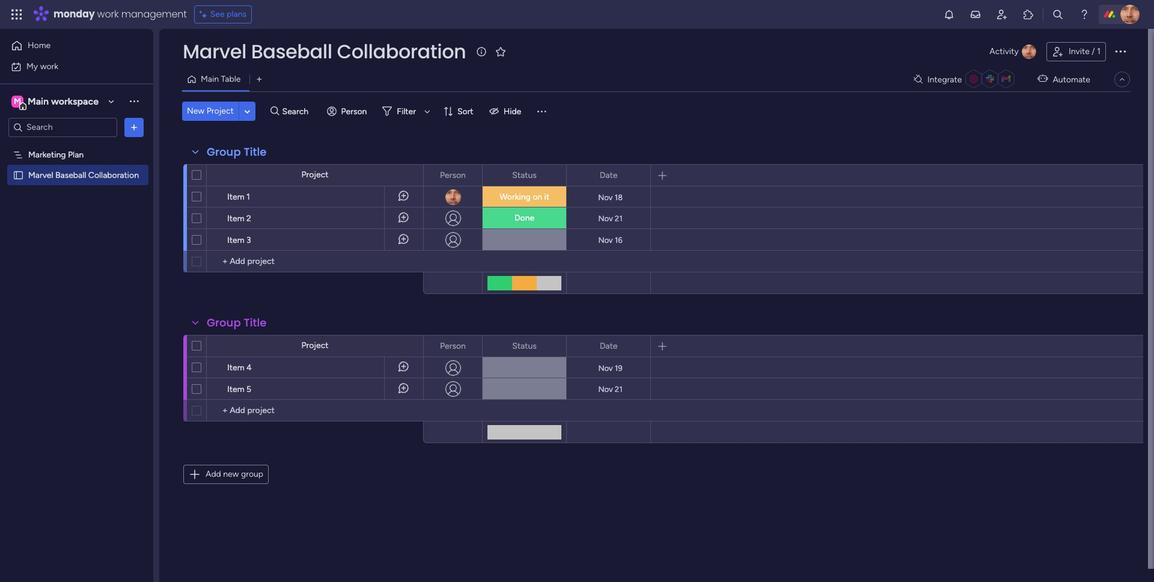 Task type: vqa. For each thing, say whether or not it's contained in the screenshot.
"Filter"
yes



Task type: locate. For each thing, give the bounding box(es) containing it.
21 down 18
[[615, 214, 623, 223]]

16
[[615, 235, 623, 244]]

person inside popup button
[[341, 106, 367, 116]]

group up item 4
[[207, 315, 241, 330]]

1 group title from the top
[[207, 144, 267, 159]]

nov down nov 18
[[599, 214, 613, 223]]

nov left 18
[[598, 193, 613, 202]]

0 vertical spatial title
[[244, 144, 267, 159]]

add to favorites image
[[495, 45, 507, 57]]

+ Add project text field
[[213, 254, 418, 269], [213, 404, 418, 418]]

1 vertical spatial work
[[40, 61, 58, 71]]

see
[[210, 9, 225, 19]]

item left 3 on the top
[[227, 235, 245, 245]]

21 down 19
[[615, 385, 623, 394]]

baseball down plan
[[55, 170, 86, 180]]

3
[[247, 235, 251, 245]]

1 vertical spatial status
[[512, 341, 537, 351]]

4 item from the top
[[227, 363, 245, 373]]

my work
[[26, 61, 58, 71]]

2 vertical spatial person
[[440, 341, 466, 351]]

date up nov 18
[[600, 170, 618, 180]]

invite / 1
[[1069, 46, 1101, 57]]

0 vertical spatial 1
[[1098, 46, 1101, 57]]

work for my
[[40, 61, 58, 71]]

2 date field from the top
[[597, 339, 621, 353]]

main inside workspace selection element
[[28, 95, 49, 107]]

4 nov from the top
[[599, 364, 613, 373]]

work inside button
[[40, 61, 58, 71]]

1 vertical spatial main
[[28, 95, 49, 107]]

Date field
[[597, 169, 621, 182], [597, 339, 621, 353]]

1 vertical spatial title
[[244, 315, 267, 330]]

item left the 2
[[227, 213, 245, 224]]

help image
[[1079, 8, 1091, 20]]

4
[[247, 363, 252, 373]]

2 group title field from the top
[[204, 315, 270, 331]]

main left 'table'
[[201, 74, 219, 84]]

item left 4
[[227, 363, 245, 373]]

marvel down marketing at left top
[[28, 170, 53, 180]]

item up item 2
[[227, 192, 245, 202]]

date up nov 19
[[600, 341, 618, 351]]

1 vertical spatial group title
[[207, 315, 267, 330]]

group for person
[[207, 144, 241, 159]]

options image right "/"
[[1114, 44, 1128, 58]]

5 nov from the top
[[599, 385, 613, 394]]

group title up item 4
[[207, 315, 267, 330]]

group title down angle down "image" on the left top of the page
[[207, 144, 267, 159]]

5 item from the top
[[227, 384, 245, 394]]

group title for person
[[207, 144, 267, 159]]

main inside button
[[201, 74, 219, 84]]

status for first status field from the bottom of the page
[[512, 341, 537, 351]]

sort
[[458, 106, 474, 116]]

nov left 16
[[599, 235, 613, 244]]

1 vertical spatial marvel
[[28, 170, 53, 180]]

item
[[227, 192, 245, 202], [227, 213, 245, 224], [227, 235, 245, 245], [227, 363, 245, 373], [227, 384, 245, 394]]

nov for item 3
[[599, 235, 613, 244]]

autopilot image
[[1038, 71, 1048, 86]]

Search field
[[279, 103, 315, 120]]

1
[[1098, 46, 1101, 57], [247, 192, 250, 202]]

0 vertical spatial group title field
[[204, 144, 270, 160]]

1 vertical spatial person field
[[437, 339, 469, 353]]

person
[[341, 106, 367, 116], [440, 170, 466, 180], [440, 341, 466, 351]]

2 group from the top
[[207, 315, 241, 330]]

2 group title from the top
[[207, 315, 267, 330]]

1 vertical spatial date field
[[597, 339, 621, 353]]

status
[[512, 170, 537, 180], [512, 341, 537, 351]]

0 vertical spatial project
[[207, 106, 234, 116]]

monday
[[54, 7, 95, 21]]

1 vertical spatial status field
[[509, 339, 540, 353]]

0 vertical spatial person
[[341, 106, 367, 116]]

1 status from the top
[[512, 170, 537, 180]]

1 horizontal spatial collaboration
[[337, 38, 466, 65]]

v2 search image
[[271, 104, 279, 118]]

0 vertical spatial + add project text field
[[213, 254, 418, 269]]

add new group
[[206, 469, 263, 479]]

select product image
[[11, 8, 23, 20]]

baseball
[[251, 38, 332, 65], [55, 170, 86, 180]]

nov left 19
[[599, 364, 613, 373]]

done
[[515, 213, 535, 223]]

marvel baseball collaboration
[[183, 38, 466, 65], [28, 170, 139, 180]]

group title field down angle down "image" on the left top of the page
[[204, 144, 270, 160]]

date field up nov 18
[[597, 169, 621, 182]]

0 vertical spatial main
[[201, 74, 219, 84]]

0 vertical spatial collaboration
[[337, 38, 466, 65]]

option
[[0, 144, 153, 146]]

0 horizontal spatial work
[[40, 61, 58, 71]]

work right the my
[[40, 61, 58, 71]]

1 vertical spatial group title field
[[204, 315, 270, 331]]

0 vertical spatial nov 21
[[599, 214, 623, 223]]

1 up the 2
[[247, 192, 250, 202]]

group down new project button
[[207, 144, 241, 159]]

automate
[[1053, 74, 1091, 84]]

person button
[[322, 102, 374, 121]]

collapse board header image
[[1118, 75, 1128, 84]]

1 horizontal spatial work
[[97, 7, 119, 21]]

1 21 from the top
[[615, 214, 623, 223]]

1 vertical spatial group
[[207, 315, 241, 330]]

1 vertical spatial nov 21
[[599, 385, 623, 394]]

my work button
[[7, 57, 129, 76]]

item for item 3
[[227, 235, 245, 245]]

0 vertical spatial date
[[600, 170, 618, 180]]

1 vertical spatial 1
[[247, 192, 250, 202]]

0 horizontal spatial baseball
[[55, 170, 86, 180]]

2 nov from the top
[[599, 214, 613, 223]]

0 vertical spatial date field
[[597, 169, 621, 182]]

1 vertical spatial options image
[[128, 121, 140, 133]]

home button
[[7, 36, 129, 55]]

0 vertical spatial status
[[512, 170, 537, 180]]

1 title from the top
[[244, 144, 267, 159]]

2 21 from the top
[[615, 385, 623, 394]]

Group Title field
[[204, 144, 270, 160], [204, 315, 270, 331]]

2 item from the top
[[227, 213, 245, 224]]

collaboration
[[337, 38, 466, 65], [88, 170, 139, 180]]

3 nov from the top
[[599, 235, 613, 244]]

home
[[28, 40, 51, 51]]

add view image
[[257, 75, 262, 84]]

1 vertical spatial project
[[302, 170, 329, 180]]

date field up nov 19
[[597, 339, 621, 353]]

2 vertical spatial project
[[302, 340, 329, 351]]

see plans
[[210, 9, 247, 19]]

list box
[[0, 142, 153, 348]]

main for main workspace
[[28, 95, 49, 107]]

group title
[[207, 144, 267, 159], [207, 315, 267, 330]]

status for 1st status field from the top of the page
[[512, 170, 537, 180]]

item for item 2
[[227, 213, 245, 224]]

options image
[[1114, 44, 1128, 58], [128, 121, 140, 133]]

new
[[223, 469, 239, 479]]

date
[[600, 170, 618, 180], [600, 341, 618, 351]]

21
[[615, 214, 623, 223], [615, 385, 623, 394]]

0 vertical spatial work
[[97, 7, 119, 21]]

item 2
[[227, 213, 251, 224]]

main right the workspace icon
[[28, 95, 49, 107]]

1 vertical spatial 21
[[615, 385, 623, 394]]

search everything image
[[1052, 8, 1064, 20]]

marvel
[[183, 38, 246, 65], [28, 170, 53, 180]]

on
[[533, 192, 542, 202]]

1 vertical spatial + add project text field
[[213, 404, 418, 418]]

group
[[207, 144, 241, 159], [207, 315, 241, 330]]

nov 21 down nov 19
[[599, 385, 623, 394]]

m
[[14, 96, 21, 106]]

1 horizontal spatial marvel
[[183, 38, 246, 65]]

marketing
[[28, 149, 66, 160]]

1 vertical spatial baseball
[[55, 170, 86, 180]]

1 vertical spatial marvel baseball collaboration
[[28, 170, 139, 180]]

0 vertical spatial marvel baseball collaboration
[[183, 38, 466, 65]]

0 horizontal spatial marvel
[[28, 170, 53, 180]]

activity
[[990, 46, 1019, 57]]

0 horizontal spatial main
[[28, 95, 49, 107]]

baseball inside list box
[[55, 170, 86, 180]]

1 vertical spatial collaboration
[[88, 170, 139, 180]]

3 item from the top
[[227, 235, 245, 245]]

0 horizontal spatial collaboration
[[88, 170, 139, 180]]

group for date
[[207, 315, 241, 330]]

title up 4
[[244, 315, 267, 330]]

2 status from the top
[[512, 341, 537, 351]]

activity button
[[985, 42, 1042, 61]]

1 horizontal spatial main
[[201, 74, 219, 84]]

item left the 5
[[227, 384, 245, 394]]

options image down workspace options image
[[128, 121, 140, 133]]

baseball up add view icon
[[251, 38, 332, 65]]

public board image
[[13, 169, 24, 181]]

Person field
[[437, 169, 469, 182], [437, 339, 469, 353]]

1 right "/"
[[1098, 46, 1101, 57]]

monday work management
[[54, 7, 187, 21]]

2 title from the top
[[244, 315, 267, 330]]

james peterson image
[[1121, 5, 1140, 24]]

1 horizontal spatial baseball
[[251, 38, 332, 65]]

1 nov from the top
[[598, 193, 613, 202]]

project
[[207, 106, 234, 116], [302, 170, 329, 180], [302, 340, 329, 351]]

work right monday
[[97, 7, 119, 21]]

nov 21
[[599, 214, 623, 223], [599, 385, 623, 394]]

Search in workspace field
[[25, 120, 100, 134]]

0 vertical spatial person field
[[437, 169, 469, 182]]

nov down nov 19
[[599, 385, 613, 394]]

1 group from the top
[[207, 144, 241, 159]]

title down angle down "image" on the left top of the page
[[244, 144, 267, 159]]

1 vertical spatial date
[[600, 341, 618, 351]]

menu image
[[536, 105, 548, 117]]

1 nov 21 from the top
[[599, 214, 623, 223]]

0 vertical spatial status field
[[509, 169, 540, 182]]

1 horizontal spatial options image
[[1114, 44, 1128, 58]]

main for main table
[[201, 74, 219, 84]]

work
[[97, 7, 119, 21], [40, 61, 58, 71]]

1 item from the top
[[227, 192, 245, 202]]

0 vertical spatial options image
[[1114, 44, 1128, 58]]

Status field
[[509, 169, 540, 182], [509, 339, 540, 353]]

title
[[244, 144, 267, 159], [244, 315, 267, 330]]

1 group title field from the top
[[204, 144, 270, 160]]

nov 21 down nov 18
[[599, 214, 623, 223]]

1 horizontal spatial 1
[[1098, 46, 1101, 57]]

main
[[201, 74, 219, 84], [28, 95, 49, 107]]

2 status field from the top
[[509, 339, 540, 353]]

1 inside button
[[1098, 46, 1101, 57]]

0 horizontal spatial options image
[[128, 121, 140, 133]]

group title field up item 4
[[204, 315, 270, 331]]

nov
[[598, 193, 613, 202], [599, 214, 613, 223], [599, 235, 613, 244], [599, 364, 613, 373], [599, 385, 613, 394]]

0 vertical spatial group title
[[207, 144, 267, 159]]

group title field for date
[[204, 144, 270, 160]]

0 vertical spatial group
[[207, 144, 241, 159]]

19
[[615, 364, 623, 373]]

0 horizontal spatial marvel baseball collaboration
[[28, 170, 139, 180]]

0 vertical spatial 21
[[615, 214, 623, 223]]

marvel up 'main table' button
[[183, 38, 246, 65]]

1 status field from the top
[[509, 169, 540, 182]]

working
[[500, 192, 531, 202]]



Task type: describe. For each thing, give the bounding box(es) containing it.
show board description image
[[475, 46, 489, 58]]

table
[[221, 74, 241, 84]]

workspace selection element
[[11, 94, 100, 110]]

management
[[121, 7, 187, 21]]

2
[[247, 213, 251, 224]]

sort button
[[438, 102, 481, 121]]

new project button
[[182, 102, 239, 121]]

workspace image
[[11, 95, 23, 108]]

item 5
[[227, 384, 251, 394]]

Marvel Baseball Collaboration field
[[180, 38, 469, 65]]

angle down image
[[244, 107, 250, 116]]

0 horizontal spatial 1
[[247, 192, 250, 202]]

item 1
[[227, 192, 250, 202]]

new project
[[187, 106, 234, 116]]

invite
[[1069, 46, 1090, 57]]

1 horizontal spatial marvel baseball collaboration
[[183, 38, 466, 65]]

2 person field from the top
[[437, 339, 469, 353]]

5
[[247, 384, 251, 394]]

title for person
[[244, 315, 267, 330]]

see plans button
[[194, 5, 252, 23]]

work for monday
[[97, 7, 119, 21]]

notifications image
[[944, 8, 956, 20]]

filter button
[[378, 102, 435, 121]]

nov 19
[[599, 364, 623, 373]]

2 nov 21 from the top
[[599, 385, 623, 394]]

it
[[545, 192, 550, 202]]

item for item 1
[[227, 192, 245, 202]]

group title for date
[[207, 315, 267, 330]]

0 vertical spatial baseball
[[251, 38, 332, 65]]

item 3
[[227, 235, 251, 245]]

18
[[615, 193, 623, 202]]

apps image
[[1023, 8, 1035, 20]]

main table
[[201, 74, 241, 84]]

2 date from the top
[[600, 341, 618, 351]]

1 person field from the top
[[437, 169, 469, 182]]

item for item 5
[[227, 384, 245, 394]]

integrate
[[928, 74, 962, 84]]

main workspace
[[28, 95, 99, 107]]

dapulse integrations image
[[914, 75, 923, 84]]

group
[[241, 469, 263, 479]]

nov for item 1
[[598, 193, 613, 202]]

collaboration inside list box
[[88, 170, 139, 180]]

group title field for person
[[204, 315, 270, 331]]

filter
[[397, 106, 416, 116]]

1 date field from the top
[[597, 169, 621, 182]]

hide button
[[484, 102, 529, 121]]

1 date from the top
[[600, 170, 618, 180]]

title for date
[[244, 144, 267, 159]]

/
[[1092, 46, 1096, 57]]

marvel baseball collaboration inside list box
[[28, 170, 139, 180]]

invite members image
[[996, 8, 1009, 20]]

1 + add project text field from the top
[[213, 254, 418, 269]]

nov 16
[[599, 235, 623, 244]]

plan
[[68, 149, 84, 160]]

hide
[[504, 106, 522, 116]]

new
[[187, 106, 205, 116]]

project for date
[[302, 340, 329, 351]]

nov for item 5
[[599, 385, 613, 394]]

my
[[26, 61, 38, 71]]

item for item 4
[[227, 363, 245, 373]]

item 4
[[227, 363, 252, 373]]

add new group button
[[183, 465, 269, 484]]

add
[[206, 469, 221, 479]]

inbox image
[[970, 8, 982, 20]]

workspace
[[51, 95, 99, 107]]

plans
[[227, 9, 247, 19]]

project for person
[[302, 170, 329, 180]]

working on it
[[500, 192, 550, 202]]

invite / 1 button
[[1047, 42, 1107, 61]]

main table button
[[182, 70, 250, 89]]

project inside new project button
[[207, 106, 234, 116]]

0 vertical spatial marvel
[[183, 38, 246, 65]]

arrow down image
[[420, 104, 435, 118]]

nov 18
[[598, 193, 623, 202]]

1 vertical spatial person
[[440, 170, 466, 180]]

list box containing marketing plan
[[0, 142, 153, 348]]

marketing plan
[[28, 149, 84, 160]]

workspace options image
[[128, 95, 140, 107]]

2 + add project text field from the top
[[213, 404, 418, 418]]



